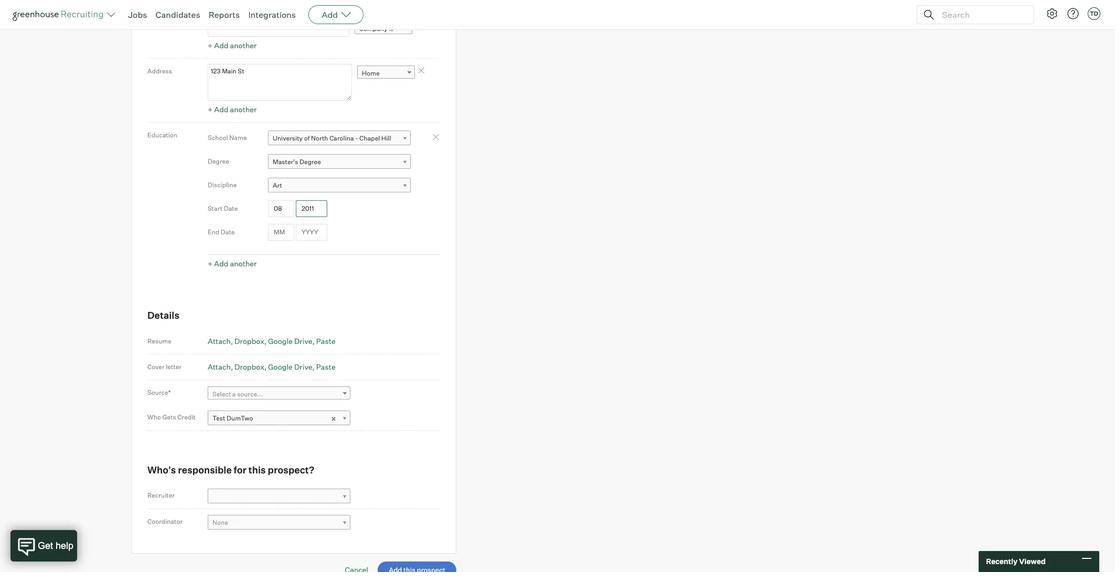 Task type: locate. For each thing, give the bounding box(es) containing it.
another for home
[[230, 105, 257, 114]]

attach link for cover letter
[[208, 362, 233, 371]]

None submit
[[378, 562, 456, 572]]

company website
[[359, 25, 413, 33]]

td button
[[1086, 5, 1102, 22]]

google drive link
[[268, 337, 315, 346], [268, 362, 315, 371]]

1 google from the top
[[268, 337, 293, 346]]

+ add another link for websites
[[208, 41, 257, 50]]

3 + from the top
[[208, 259, 213, 268]]

candidates
[[156, 9, 200, 20]]

+ add another inside websites element
[[208, 41, 257, 50]]

test
[[212, 414, 225, 422]]

paste for resume
[[316, 337, 336, 346]]

dropbox
[[234, 337, 264, 346], [234, 362, 264, 371]]

gets
[[162, 413, 176, 421]]

select a source...
[[212, 390, 263, 398]]

2 vertical spatial +
[[208, 259, 213, 268]]

date right start
[[224, 205, 238, 213]]

3 + add another from the top
[[208, 259, 257, 268]]

master's degree link
[[268, 154, 411, 170]]

another for company website
[[230, 41, 257, 50]]

0 vertical spatial attach dropbox google drive paste
[[208, 337, 336, 346]]

1 paste from the top
[[316, 337, 336, 346]]

google drive link for cover letter
[[268, 362, 315, 371]]

1 horizontal spatial degree
[[299, 158, 321, 166]]

degree
[[208, 158, 229, 165], [299, 158, 321, 166]]

td
[[1090, 10, 1098, 17]]

configure image
[[1046, 7, 1058, 20]]

1 + add another from the top
[[208, 41, 257, 50]]

1 vertical spatial drive
[[294, 362, 312, 371]]

0 vertical spatial attach
[[208, 337, 231, 346]]

MM text field
[[268, 200, 294, 217]]

add inside websites element
[[214, 41, 228, 50]]

coordinator
[[147, 518, 183, 526]]

1 vertical spatial another
[[230, 105, 257, 114]]

1 attach dropbox google drive paste from the top
[[208, 337, 336, 346]]

paste
[[316, 337, 336, 346], [316, 362, 336, 371]]

+
[[208, 41, 213, 50], [208, 105, 213, 114], [208, 259, 213, 268]]

2 attach dropbox google drive paste from the top
[[208, 362, 336, 371]]

add
[[322, 9, 338, 20], [214, 41, 228, 50], [214, 105, 228, 114], [214, 259, 228, 268]]

a
[[232, 390, 236, 398]]

reports link
[[209, 9, 240, 20]]

add for address
[[214, 105, 228, 114]]

reports
[[209, 9, 240, 20]]

date right end
[[221, 228, 235, 236]]

1 attach link from the top
[[208, 337, 233, 346]]

2 + from the top
[[208, 105, 213, 114]]

dropbox for cover letter
[[234, 362, 264, 371]]

drive
[[294, 337, 312, 346], [294, 362, 312, 371]]

0 vertical spatial dropbox
[[234, 337, 264, 346]]

recently
[[986, 557, 1017, 566]]

1 vertical spatial date
[[221, 228, 235, 236]]

1 vertical spatial dropbox
[[234, 362, 264, 371]]

None text field
[[208, 0, 349, 9]]

None text field
[[208, 20, 349, 37], [208, 64, 352, 101], [208, 20, 349, 37], [208, 64, 352, 101]]

cover
[[147, 363, 164, 371]]

attach
[[208, 337, 231, 346], [208, 362, 231, 371]]

candidates link
[[156, 9, 200, 20]]

1 + from the top
[[208, 41, 213, 50]]

0 vertical spatial paste link
[[316, 337, 336, 346]]

td button
[[1088, 7, 1100, 20]]

hill
[[381, 134, 391, 142]]

add up websites element
[[322, 9, 338, 20]]

source
[[147, 389, 168, 396]]

2 vertical spatial another
[[230, 259, 257, 268]]

0 vertical spatial date
[[224, 205, 238, 213]]

0 vertical spatial paste
[[316, 337, 336, 346]]

2 + add another from the top
[[208, 105, 257, 114]]

for
[[234, 464, 247, 476]]

+ add another link up school name
[[208, 105, 257, 114]]

+ inside websites element
[[208, 41, 213, 50]]

dropbox link for resume
[[234, 337, 267, 346]]

1 + add another link from the top
[[208, 41, 257, 50]]

attach dropbox google drive paste
[[208, 337, 336, 346], [208, 362, 336, 371]]

source...
[[237, 390, 263, 398]]

1 dropbox from the top
[[234, 337, 264, 346]]

dropbox for resume
[[234, 337, 264, 346]]

+ add another link down reports at left top
[[208, 41, 257, 50]]

test dumtwo
[[212, 414, 253, 422]]

2 drive from the top
[[294, 362, 312, 371]]

address
[[147, 67, 172, 75]]

2 dropbox link from the top
[[234, 362, 267, 371]]

1 vertical spatial google
[[268, 362, 293, 371]]

integrations link
[[248, 9, 296, 20]]

websites
[[147, 23, 175, 31]]

test dumtwo link
[[208, 411, 350, 426]]

add up school
[[214, 105, 228, 114]]

2 google from the top
[[268, 362, 293, 371]]

0 vertical spatial another
[[230, 41, 257, 50]]

+ up school
[[208, 105, 213, 114]]

date
[[224, 205, 238, 213], [221, 228, 235, 236]]

another inside websites element
[[230, 41, 257, 50]]

2 + add another link from the top
[[208, 105, 257, 114]]

home
[[362, 69, 380, 77]]

google for cover letter
[[268, 362, 293, 371]]

+ add another down reports at left top
[[208, 41, 257, 50]]

date for end date
[[221, 228, 235, 236]]

+ add another inside education 'element'
[[208, 259, 257, 268]]

another down reports at left top
[[230, 41, 257, 50]]

0 vertical spatial + add another
[[208, 41, 257, 50]]

select
[[212, 390, 231, 398]]

home link
[[357, 65, 415, 81]]

0 vertical spatial dropbox link
[[234, 337, 267, 346]]

0 vertical spatial attach link
[[208, 337, 233, 346]]

0 vertical spatial google drive link
[[268, 337, 315, 346]]

+ down "reports" link
[[208, 41, 213, 50]]

1 vertical spatial dropbox link
[[234, 362, 267, 371]]

add inside education 'element'
[[214, 259, 228, 268]]

google drive link for resume
[[268, 337, 315, 346]]

another up 'name'
[[230, 105, 257, 114]]

another down end date
[[230, 259, 257, 268]]

+ add another for address
[[208, 105, 257, 114]]

university of north carolina - chapel hill link
[[268, 131, 411, 146]]

1 vertical spatial + add another
[[208, 105, 257, 114]]

chapel
[[359, 134, 380, 142]]

1 vertical spatial google drive link
[[268, 362, 315, 371]]

google
[[268, 337, 293, 346], [268, 362, 293, 371]]

responsible
[[178, 464, 232, 476]]

2 paste from the top
[[316, 362, 336, 371]]

+ add another link for address
[[208, 105, 257, 114]]

2 google drive link from the top
[[268, 362, 315, 371]]

0 vertical spatial + add another link
[[208, 41, 257, 50]]

0 vertical spatial +
[[208, 41, 213, 50]]

1 dropbox link from the top
[[234, 337, 267, 346]]

discipline
[[208, 181, 237, 189]]

1 attach from the top
[[208, 337, 231, 346]]

3 + add another link from the top
[[208, 259, 257, 268]]

2 dropbox from the top
[[234, 362, 264, 371]]

1 vertical spatial attach dropbox google drive paste
[[208, 362, 336, 371]]

integrations
[[248, 9, 296, 20]]

2 another from the top
[[230, 105, 257, 114]]

start
[[208, 205, 222, 213]]

letter
[[166, 363, 182, 371]]

another
[[230, 41, 257, 50], [230, 105, 257, 114], [230, 259, 257, 268]]

2 attach link from the top
[[208, 362, 233, 371]]

university of north carolina - chapel hill
[[273, 134, 391, 142]]

of
[[304, 134, 310, 142]]

who's responsible for this prospect?
[[147, 464, 314, 476]]

1 vertical spatial paste link
[[316, 362, 336, 371]]

1 vertical spatial + add another link
[[208, 105, 257, 114]]

prospect?
[[268, 464, 314, 476]]

0 vertical spatial drive
[[294, 337, 312, 346]]

dropbox link
[[234, 337, 267, 346], [234, 362, 267, 371]]

details
[[147, 310, 179, 321]]

2 vertical spatial + add another link
[[208, 259, 257, 268]]

1 google drive link from the top
[[268, 337, 315, 346]]

1 vertical spatial attach link
[[208, 362, 233, 371]]

2 paste link from the top
[[316, 362, 336, 371]]

+ inside education 'element'
[[208, 259, 213, 268]]

add down end date
[[214, 259, 228, 268]]

1 vertical spatial paste
[[316, 362, 336, 371]]

1 vertical spatial +
[[208, 105, 213, 114]]

+ add another link for education
[[208, 259, 257, 268]]

add inside popup button
[[322, 9, 338, 20]]

YYYY text field
[[296, 200, 327, 217]]

degree down school
[[208, 158, 229, 165]]

end date
[[208, 228, 235, 236]]

1 paste link from the top
[[316, 337, 336, 346]]

+ add another
[[208, 41, 257, 50], [208, 105, 257, 114], [208, 259, 257, 268]]

1 drive from the top
[[294, 337, 312, 346]]

degree down of
[[299, 158, 321, 166]]

paste link
[[316, 337, 336, 346], [316, 362, 336, 371]]

1 another from the top
[[230, 41, 257, 50]]

education element
[[208, 126, 440, 271]]

3 another from the top
[[230, 259, 257, 268]]

+ add another link down end date
[[208, 259, 257, 268]]

2 vertical spatial + add another
[[208, 259, 257, 268]]

education
[[147, 131, 177, 139]]

attach link
[[208, 337, 233, 346], [208, 362, 233, 371]]

MM text field
[[268, 224, 294, 241]]

1 vertical spatial attach
[[208, 362, 231, 371]]

+ for websites
[[208, 41, 213, 50]]

0 vertical spatial google
[[268, 337, 293, 346]]

+ down end
[[208, 259, 213, 268]]

2 attach from the top
[[208, 362, 231, 371]]

attach for cover letter
[[208, 362, 231, 371]]

+ add another up school name
[[208, 105, 257, 114]]

+ add another link
[[208, 41, 257, 50], [208, 105, 257, 114], [208, 259, 257, 268]]

add down "reports" link
[[214, 41, 228, 50]]

+ add another down end date
[[208, 259, 257, 268]]



Task type: describe. For each thing, give the bounding box(es) containing it.
date for start date
[[224, 205, 238, 213]]

credit
[[177, 413, 196, 421]]

name
[[229, 134, 247, 142]]

select a source... link
[[208, 387, 350, 402]]

recruiter
[[147, 492, 175, 500]]

dropbox link for cover letter
[[234, 362, 267, 371]]

add for education
[[214, 259, 228, 268]]

company
[[359, 25, 387, 33]]

+ add another for websites
[[208, 41, 257, 50]]

carolina
[[329, 134, 354, 142]]

recently viewed
[[986, 557, 1046, 566]]

who's
[[147, 464, 176, 476]]

university
[[273, 134, 303, 142]]

who gets credit
[[147, 413, 196, 421]]

drive for cover letter
[[294, 362, 312, 371]]

none
[[212, 519, 228, 527]]

-
[[355, 134, 358, 142]]

end
[[208, 228, 219, 236]]

attach link for resume
[[208, 337, 233, 346]]

north
[[311, 134, 328, 142]]

google for resume
[[268, 337, 293, 346]]

jobs link
[[128, 9, 147, 20]]

who
[[147, 413, 161, 421]]

jobs
[[128, 9, 147, 20]]

0 horizontal spatial degree
[[208, 158, 229, 165]]

greenhouse recruiting image
[[13, 8, 107, 21]]

school
[[208, 134, 228, 142]]

*
[[168, 389, 171, 396]]

art
[[273, 182, 282, 189]]

attach for resume
[[208, 337, 231, 346]]

art link
[[268, 178, 411, 193]]

drive for resume
[[294, 337, 312, 346]]

master's
[[273, 158, 298, 166]]

dumtwo
[[227, 414, 253, 422]]

add for websites
[[214, 41, 228, 50]]

viewed
[[1019, 557, 1046, 566]]

YYYY text field
[[296, 224, 327, 241]]

attach dropbox google drive paste for cover letter
[[208, 362, 336, 371]]

master's degree
[[273, 158, 321, 166]]

website
[[389, 25, 413, 33]]

+ for address
[[208, 105, 213, 114]]

this
[[248, 464, 266, 476]]

company website link
[[355, 21, 413, 36]]

paste link for resume
[[316, 337, 336, 346]]

another inside education 'element'
[[230, 259, 257, 268]]

source *
[[147, 389, 171, 396]]

+ add another for education
[[208, 259, 257, 268]]

add button
[[308, 5, 364, 24]]

paste for cover letter
[[316, 362, 336, 371]]

resume
[[147, 337, 171, 345]]

school name
[[208, 134, 247, 142]]

cover letter
[[147, 363, 182, 371]]

start date
[[208, 205, 238, 213]]

websites element
[[208, 20, 440, 53]]

+ for education
[[208, 259, 213, 268]]

paste link for cover letter
[[316, 362, 336, 371]]

attach dropbox google drive paste for resume
[[208, 337, 336, 346]]

none link
[[208, 515, 350, 530]]

Search text field
[[939, 7, 1024, 22]]



Task type: vqa. For each thing, say whether or not it's contained in the screenshot.
making
no



